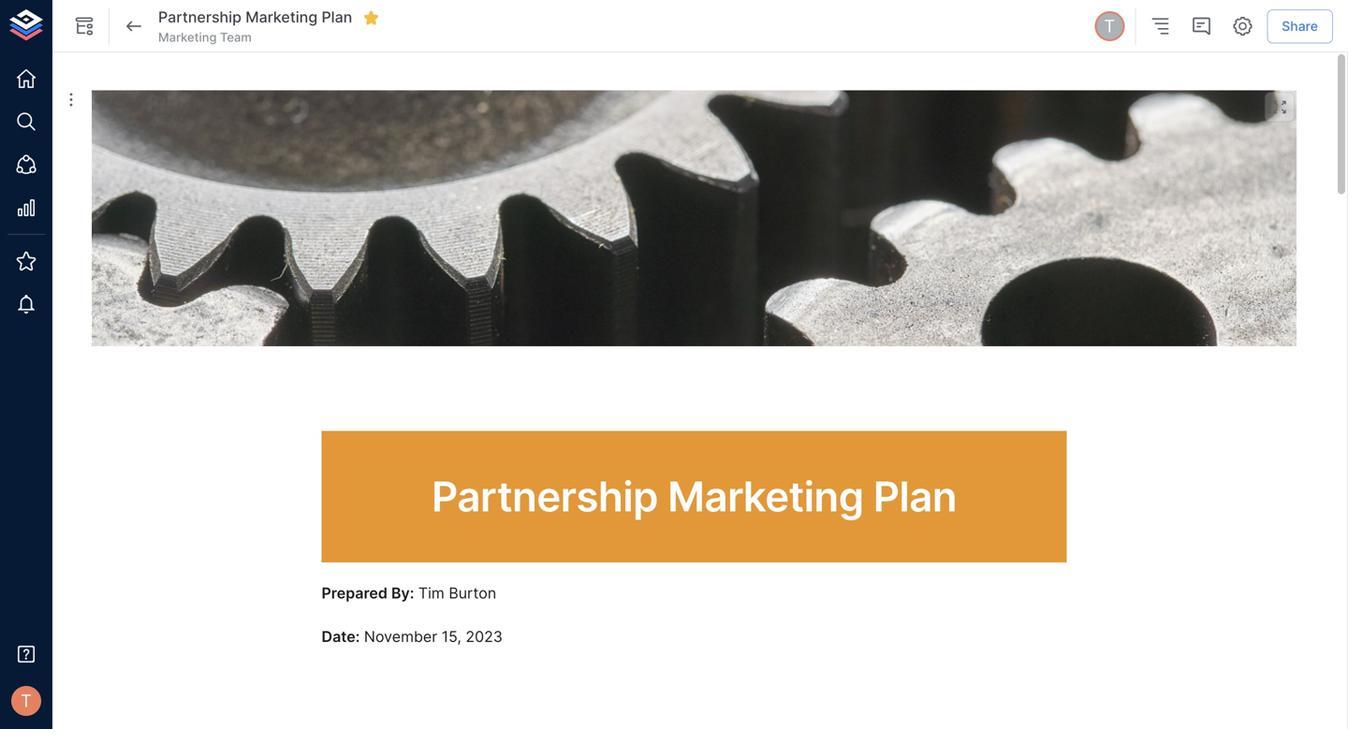 Task type: describe. For each thing, give the bounding box(es) containing it.
go back image
[[123, 15, 145, 37]]

0 horizontal spatial partnership
[[158, 8, 242, 26]]

t for the left t button
[[21, 691, 32, 711]]

share
[[1282, 18, 1318, 34]]

1 vertical spatial partnership
[[432, 472, 658, 521]]

0 vertical spatial plan
[[321, 8, 352, 26]]

comments image
[[1190, 15, 1213, 37]]

0 vertical spatial marketing
[[246, 8, 318, 26]]

share button
[[1267, 9, 1333, 43]]

marketing team
[[158, 30, 252, 44]]

0 horizontal spatial t button
[[6, 681, 47, 722]]

2023
[[466, 628, 503, 646]]

15,
[[442, 628, 461, 646]]

t for the rightmost t button
[[1104, 16, 1115, 36]]

team
[[220, 30, 252, 44]]

1 vertical spatial partnership marketing plan
[[432, 472, 957, 521]]



Task type: locate. For each thing, give the bounding box(es) containing it.
prepared by: tim burton
[[322, 584, 496, 602]]

marketing
[[246, 8, 318, 26], [158, 30, 217, 44], [668, 472, 864, 521]]

burton
[[449, 584, 496, 602]]

t button
[[1092, 8, 1127, 44], [6, 681, 47, 722]]

0 horizontal spatial t
[[21, 691, 32, 711]]

1 vertical spatial t button
[[6, 681, 47, 722]]

marketing team link
[[158, 29, 252, 46]]

0 vertical spatial t
[[1104, 16, 1115, 36]]

2 vertical spatial marketing
[[668, 472, 864, 521]]

november
[[364, 628, 437, 646]]

1 horizontal spatial partnership marketing plan
[[432, 472, 957, 521]]

date:
[[322, 628, 360, 646]]

tim
[[418, 584, 445, 602]]

1 vertical spatial marketing
[[158, 30, 217, 44]]

settings image
[[1231, 15, 1254, 37]]

date: november 15, 2023
[[322, 628, 503, 646]]

0 vertical spatial t button
[[1092, 8, 1127, 44]]

1 horizontal spatial plan
[[873, 472, 957, 521]]

show wiki image
[[73, 15, 95, 37]]

table of contents image
[[1149, 15, 1171, 37]]

prepared
[[322, 584, 388, 602]]

1 vertical spatial t
[[21, 691, 32, 711]]

0 vertical spatial partnership
[[158, 8, 242, 26]]

1 horizontal spatial partnership
[[432, 472, 658, 521]]

remove favorite image
[[363, 9, 379, 26]]

0 horizontal spatial marketing
[[158, 30, 217, 44]]

1 vertical spatial plan
[[873, 472, 957, 521]]

0 horizontal spatial plan
[[321, 8, 352, 26]]

1 horizontal spatial marketing
[[246, 8, 318, 26]]

partnership
[[158, 8, 242, 26], [432, 472, 658, 521]]

2 horizontal spatial marketing
[[668, 472, 864, 521]]

0 horizontal spatial partnership marketing plan
[[158, 8, 352, 26]]

1 horizontal spatial t button
[[1092, 8, 1127, 44]]

1 horizontal spatial t
[[1104, 16, 1115, 36]]

0 vertical spatial partnership marketing plan
[[158, 8, 352, 26]]

partnership marketing plan
[[158, 8, 352, 26], [432, 472, 957, 521]]

plan
[[321, 8, 352, 26], [873, 472, 957, 521]]

t
[[1104, 16, 1115, 36], [21, 691, 32, 711]]

by:
[[391, 584, 414, 602]]



Task type: vqa. For each thing, say whether or not it's contained in the screenshot.
REMOVE BOOKMARK Image
no



